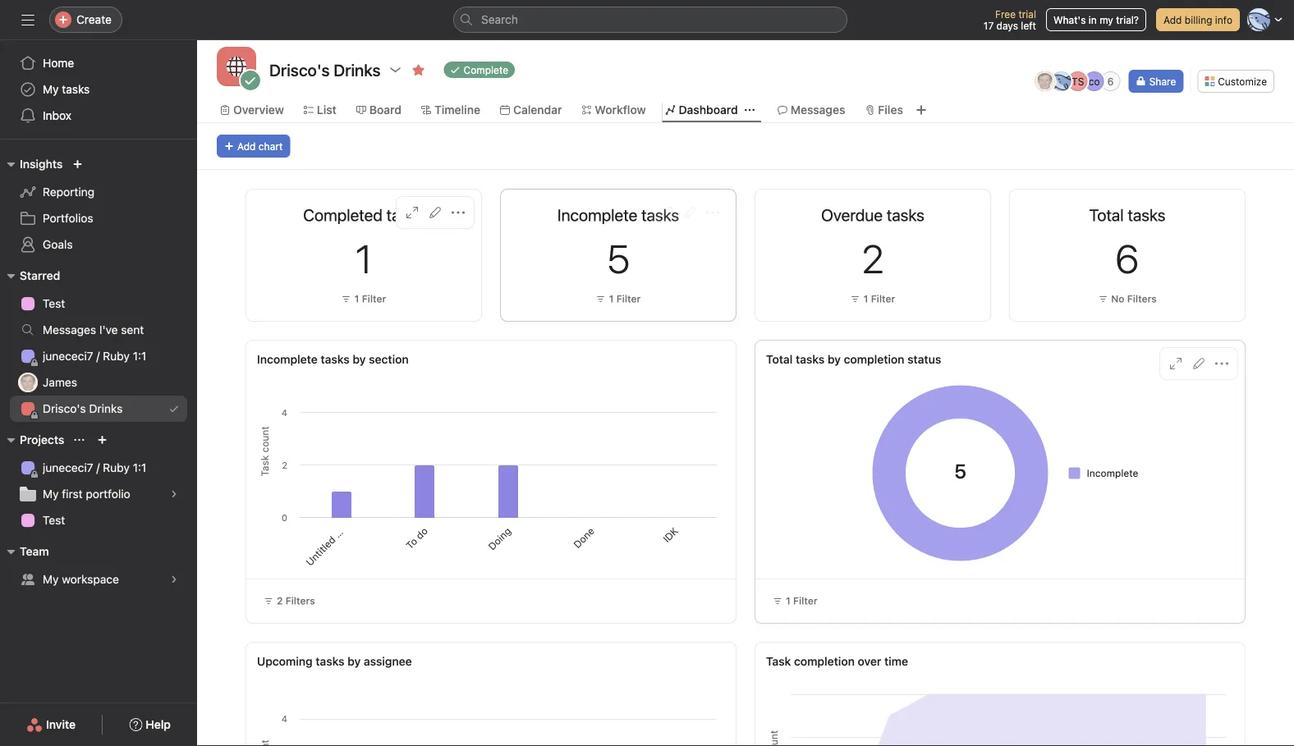 Task type: locate. For each thing, give the bounding box(es) containing it.
ruby
[[103, 350, 130, 363], [103, 461, 130, 475]]

filters inside no filters button
[[1128, 293, 1157, 305]]

workspace
[[62, 573, 119, 587]]

1 down the completed tasks
[[355, 235, 372, 282]]

0 vertical spatial 2
[[862, 235, 884, 282]]

list
[[317, 103, 337, 117]]

0 horizontal spatial 2
[[277, 596, 283, 607]]

1 down 5
[[609, 293, 614, 305]]

portfolio
[[86, 488, 130, 501]]

1 vertical spatial messages
[[43, 323, 96, 337]]

invite button
[[16, 711, 86, 740]]

portfolios
[[43, 212, 93, 225]]

0 horizontal spatial edit chart image
[[429, 206, 442, 219]]

junececi7 / ruby 1:1 link inside projects element
[[10, 455, 187, 481]]

messages i've sent
[[43, 323, 144, 337]]

0 horizontal spatial incomplete
[[257, 353, 318, 366]]

billing
[[1185, 14, 1213, 25]]

messages left files link
[[791, 103, 846, 117]]

view chart image
[[915, 206, 928, 219], [1170, 357, 1183, 370]]

2 ruby from the top
[[103, 461, 130, 475]]

0 vertical spatial incomplete
[[257, 353, 318, 366]]

1:1 down sent
[[133, 350, 147, 363]]

/ inside projects element
[[96, 461, 100, 475]]

1 filter button down 2 button
[[847, 291, 900, 307]]

days
[[997, 20, 1019, 31]]

workflow link
[[582, 101, 646, 119]]

1 filter button for 5
[[592, 291, 645, 307]]

0 horizontal spatial filters
[[286, 596, 315, 607]]

1 1:1 from the top
[[133, 350, 147, 363]]

add for add billing info
[[1164, 14, 1182, 25]]

junececi7 / ruby 1:1 up my first portfolio link
[[43, 461, 147, 475]]

starred element
[[0, 261, 197, 426]]

1 horizontal spatial ja
[[1040, 76, 1051, 87]]

1 horizontal spatial add
[[1164, 14, 1182, 25]]

1 filter button for 2
[[847, 291, 900, 307]]

tasks left the by section
[[321, 353, 350, 366]]

see details, my workspace image
[[169, 575, 179, 585]]

0 vertical spatial junececi7 / ruby 1:1 link
[[10, 343, 187, 370]]

test down first
[[43, 514, 65, 527]]

my for my tasks
[[43, 83, 59, 96]]

2 horizontal spatial edit chart image
[[1193, 357, 1206, 370]]

test inside the starred element
[[43, 297, 65, 311]]

0 vertical spatial add
[[1164, 14, 1182, 25]]

view chart image for 5
[[660, 206, 674, 219]]

starred
[[20, 269, 60, 283]]

0 horizontal spatial messages
[[43, 323, 96, 337]]

no filters
[[1112, 293, 1157, 305]]

goals link
[[10, 232, 187, 258]]

inbox
[[43, 109, 72, 122]]

projects
[[20, 433, 64, 447]]

test down starred
[[43, 297, 65, 311]]

drisco's drinks
[[43, 402, 123, 416]]

1
[[355, 235, 372, 282], [355, 293, 359, 305], [609, 293, 614, 305], [864, 293, 869, 305], [786, 596, 791, 607]]

filters inside 2 filters button
[[286, 596, 315, 607]]

0 horizontal spatial ja
[[23, 377, 33, 389]]

2 junececi7 / ruby 1:1 link from the top
[[10, 455, 187, 481]]

my
[[43, 83, 59, 96], [43, 488, 59, 501], [43, 573, 59, 587]]

messages for messages
[[791, 103, 846, 117]]

1:1 up my first portfolio link
[[133, 461, 147, 475]]

test link
[[10, 291, 187, 317], [10, 508, 187, 534]]

customize button
[[1198, 70, 1275, 93]]

filter for 5
[[617, 293, 641, 305]]

2
[[862, 235, 884, 282], [277, 596, 283, 607]]

tasks inside global "element"
[[62, 83, 90, 96]]

1 filter down "1" "button"
[[355, 293, 386, 305]]

edit chart image right the incomplete tasks
[[683, 206, 697, 219]]

to
[[404, 536, 420, 552]]

0 horizontal spatial add
[[237, 140, 256, 152]]

messages inside the starred element
[[43, 323, 96, 337]]

my workspace
[[43, 573, 119, 587]]

left
[[1021, 20, 1037, 31]]

edit chart image for 1
[[429, 206, 442, 219]]

add left billing on the right top
[[1164, 14, 1182, 25]]

1 button
[[355, 235, 372, 282]]

2 view chart image from the left
[[660, 206, 674, 219]]

0 horizontal spatial more actions image
[[452, 206, 465, 219]]

add billing info button
[[1157, 8, 1240, 31]]

my
[[1100, 14, 1114, 25]]

1 vertical spatial my
[[43, 488, 59, 501]]

ruby inside projects element
[[103, 461, 130, 475]]

over time
[[858, 655, 909, 669]]

6 right "co"
[[1108, 76, 1114, 87]]

free
[[996, 8, 1016, 20]]

ruby down i've
[[103, 350, 130, 363]]

1 vertical spatial junececi7
[[43, 461, 93, 475]]

overdue tasks
[[822, 205, 925, 225]]

1 horizontal spatial 2
[[862, 235, 884, 282]]

1 vertical spatial filters
[[286, 596, 315, 607]]

0 horizontal spatial view chart image
[[406, 206, 419, 219]]

by
[[828, 353, 841, 366]]

messages i've sent link
[[10, 317, 187, 343]]

add inside add chart button
[[237, 140, 256, 152]]

my down team at the left of the page
[[43, 573, 59, 587]]

6 up no filters button
[[1116, 235, 1140, 282]]

1 down 2 button
[[864, 293, 869, 305]]

my for my first portfolio
[[43, 488, 59, 501]]

1 vertical spatial ruby
[[103, 461, 130, 475]]

my inside "link"
[[43, 573, 59, 587]]

1 horizontal spatial edit chart image
[[683, 206, 697, 219]]

my inside global "element"
[[43, 83, 59, 96]]

add left chart
[[237, 140, 256, 152]]

do
[[414, 525, 430, 542]]

1 test link from the top
[[10, 291, 187, 317]]

projects button
[[0, 430, 64, 450]]

0 vertical spatial filters
[[1128, 293, 1157, 305]]

filters down untitled at the left bottom of the page
[[286, 596, 315, 607]]

1 for 1
[[355, 293, 359, 305]]

first
[[62, 488, 83, 501]]

junececi7 / ruby 1:1 link up "portfolio"
[[10, 455, 187, 481]]

1 horizontal spatial filters
[[1128, 293, 1157, 305]]

junececi7
[[43, 350, 93, 363], [43, 461, 93, 475]]

help button
[[119, 711, 181, 740]]

my left first
[[43, 488, 59, 501]]

1 filter button
[[337, 291, 390, 307], [592, 291, 645, 307], [847, 291, 900, 307], [766, 590, 825, 613]]

1 filter down 2 button
[[864, 293, 896, 305]]

1 vertical spatial test
[[43, 514, 65, 527]]

0 horizontal spatial view chart image
[[915, 206, 928, 219]]

1 vertical spatial view chart image
[[1170, 357, 1183, 370]]

filter down "1" "button"
[[362, 293, 386, 305]]

/ up my first portfolio link
[[96, 461, 100, 475]]

1:1
[[133, 350, 147, 363], [133, 461, 147, 475]]

filters
[[1128, 293, 1157, 305], [286, 596, 315, 607]]

tasks down home
[[62, 83, 90, 96]]

0 vertical spatial my
[[43, 83, 59, 96]]

1 view chart image from the left
[[406, 206, 419, 219]]

1 horizontal spatial view chart image
[[660, 206, 674, 219]]

1 filter button for 1
[[337, 291, 390, 307]]

2 junececi7 / ruby 1:1 from the top
[[43, 461, 147, 475]]

filter
[[362, 293, 386, 305], [617, 293, 641, 305], [871, 293, 896, 305], [794, 596, 818, 607]]

1 horizontal spatial view chart image
[[1170, 357, 1183, 370]]

6 button
[[1116, 235, 1140, 282]]

projects element
[[0, 426, 197, 537]]

help
[[146, 718, 171, 732]]

0 vertical spatial messages
[[791, 103, 846, 117]]

/ down messages i've sent link
[[96, 350, 100, 363]]

2 vertical spatial my
[[43, 573, 59, 587]]

1 vertical spatial incomplete
[[1087, 468, 1139, 479]]

0 vertical spatial view chart image
[[915, 206, 928, 219]]

1 test from the top
[[43, 297, 65, 311]]

messages for messages i've sent
[[43, 323, 96, 337]]

2 up upcoming
[[277, 596, 283, 607]]

1 vertical spatial 2
[[277, 596, 283, 607]]

1 vertical spatial junececi7 / ruby 1:1 link
[[10, 455, 187, 481]]

1 down "1" "button"
[[355, 293, 359, 305]]

1 vertical spatial ja
[[23, 377, 33, 389]]

1 more actions image from the left
[[452, 206, 465, 219]]

junececi7 / ruby 1:1 link down messages i've sent
[[10, 343, 187, 370]]

untitled section
[[304, 508, 364, 568]]

1 junececi7 / ruby 1:1 from the top
[[43, 350, 147, 363]]

test link up messages i've sent
[[10, 291, 187, 317]]

messages left i've
[[43, 323, 96, 337]]

2 down overdue tasks
[[862, 235, 884, 282]]

1 vertical spatial test link
[[10, 508, 187, 534]]

0 vertical spatial junececi7 / ruby 1:1
[[43, 350, 147, 363]]

starred button
[[0, 266, 60, 286]]

1 filter button down "1" "button"
[[337, 291, 390, 307]]

add
[[1164, 14, 1182, 25], [237, 140, 256, 152]]

incomplete for incomplete
[[1087, 468, 1139, 479]]

my up 'inbox'
[[43, 83, 59, 96]]

0 vertical spatial junececi7
[[43, 350, 93, 363]]

by section
[[353, 353, 409, 366]]

trial?
[[1117, 14, 1139, 25]]

1 filter up completion at the right
[[786, 596, 818, 607]]

section
[[332, 508, 364, 540]]

messages
[[791, 103, 846, 117], [43, 323, 96, 337]]

2 junececi7 from the top
[[43, 461, 93, 475]]

2 / from the top
[[96, 461, 100, 475]]

0 vertical spatial /
[[96, 350, 100, 363]]

1 / from the top
[[96, 350, 100, 363]]

1 vertical spatial 6
[[1116, 235, 1140, 282]]

1 horizontal spatial incomplete
[[1087, 468, 1139, 479]]

0 vertical spatial ruby
[[103, 350, 130, 363]]

tasks for upcoming
[[316, 655, 345, 669]]

2 filters
[[277, 596, 315, 607]]

0 vertical spatial 1:1
[[133, 350, 147, 363]]

overview
[[233, 103, 284, 117]]

see details, my first portfolio image
[[169, 490, 179, 499]]

timeline link
[[421, 101, 481, 119]]

0 vertical spatial test link
[[10, 291, 187, 317]]

view chart image
[[406, 206, 419, 219], [660, 206, 674, 219]]

2 more actions image from the left
[[706, 206, 720, 219]]

1 vertical spatial /
[[96, 461, 100, 475]]

search list box
[[453, 7, 848, 33]]

upcoming
[[257, 655, 313, 669]]

test link down "portfolio"
[[10, 508, 187, 534]]

edit chart image
[[429, 206, 442, 219], [683, 206, 697, 219], [1193, 357, 1206, 370]]

ruby inside the starred element
[[103, 350, 130, 363]]

0 vertical spatial 6
[[1108, 76, 1114, 87]]

tasks
[[62, 83, 90, 96], [321, 353, 350, 366], [796, 353, 825, 366], [316, 655, 345, 669]]

test inside projects element
[[43, 514, 65, 527]]

tasks left by
[[796, 353, 825, 366]]

junececi7 up james
[[43, 350, 93, 363]]

1 ruby from the top
[[103, 350, 130, 363]]

add inside add billing info button
[[1164, 14, 1182, 25]]

1 filter button down 5
[[592, 291, 645, 307]]

2 1:1 from the top
[[133, 461, 147, 475]]

my inside projects element
[[43, 488, 59, 501]]

2 inside button
[[277, 596, 283, 607]]

trial
[[1019, 8, 1037, 20]]

1 my from the top
[[43, 83, 59, 96]]

2 for 2
[[862, 235, 884, 282]]

tasks right upcoming
[[316, 655, 345, 669]]

ja left ra at the right
[[1040, 76, 1051, 87]]

3 my from the top
[[43, 573, 59, 587]]

team button
[[0, 542, 49, 562]]

filter down 2 button
[[871, 293, 896, 305]]

search
[[481, 13, 518, 26]]

1:1 inside projects element
[[133, 461, 147, 475]]

more actions image
[[452, 206, 465, 219], [706, 206, 720, 219]]

2 filters button
[[256, 590, 323, 613]]

messages link
[[778, 101, 846, 119]]

ruby up "portfolio"
[[103, 461, 130, 475]]

1 vertical spatial 1:1
[[133, 461, 147, 475]]

what's in my trial? button
[[1047, 8, 1147, 31]]

1 for 5
[[609, 293, 614, 305]]

junececi7 / ruby 1:1 down messages i've sent
[[43, 350, 147, 363]]

2 my from the top
[[43, 488, 59, 501]]

junececi7 up first
[[43, 461, 93, 475]]

1 vertical spatial junececi7 / ruby 1:1
[[43, 461, 147, 475]]

6
[[1108, 76, 1114, 87], [1116, 235, 1140, 282]]

timeline
[[435, 103, 481, 117]]

2 test from the top
[[43, 514, 65, 527]]

edit chart image left more actions image
[[1193, 357, 1206, 370]]

filter down 5
[[617, 293, 641, 305]]

drisco's drinks
[[269, 60, 381, 79]]

new image
[[73, 159, 82, 169]]

1 horizontal spatial more actions image
[[706, 206, 720, 219]]

new project or portfolio image
[[97, 435, 107, 445]]

1 vertical spatial add
[[237, 140, 256, 152]]

ja left james
[[23, 377, 33, 389]]

co
[[1089, 76, 1100, 87]]

home link
[[10, 50, 187, 76]]

chart
[[259, 140, 283, 152]]

filters right no
[[1128, 293, 1157, 305]]

1 horizontal spatial messages
[[791, 103, 846, 117]]

edit chart image right the completed tasks
[[429, 206, 442, 219]]

1 junececi7 from the top
[[43, 350, 93, 363]]

1 filter down 5
[[609, 293, 641, 305]]

0 vertical spatial test
[[43, 297, 65, 311]]



Task type: vqa. For each thing, say whether or not it's contained in the screenshot.
yourself.
no



Task type: describe. For each thing, give the bounding box(es) containing it.
test for 2nd test link from the top
[[43, 514, 65, 527]]

1 filter for 5
[[609, 293, 641, 305]]

0 vertical spatial ja
[[1040, 76, 1051, 87]]

incomplete tasks by section
[[257, 353, 409, 366]]

idk
[[661, 525, 680, 545]]

filters for 2 filters
[[286, 596, 315, 607]]

2 for 2 filters
[[277, 596, 283, 607]]

add tab image
[[915, 104, 928, 117]]

overview link
[[220, 101, 284, 119]]

files link
[[865, 101, 904, 119]]

drisco's
[[43, 402, 86, 416]]

ra
[[1055, 76, 1068, 87]]

drinks
[[89, 402, 123, 416]]

teams element
[[0, 537, 197, 596]]

untitled
[[304, 534, 338, 568]]

complete button
[[437, 58, 523, 81]]

ruby for junececi7 / ruby 1:1 link in projects element
[[103, 461, 130, 475]]

2 button
[[862, 235, 884, 282]]

filter up completion at the right
[[794, 596, 818, 607]]

insights
[[20, 157, 63, 171]]

task
[[766, 655, 791, 669]]

view chart image for 1
[[406, 206, 419, 219]]

hide sidebar image
[[21, 13, 35, 26]]

search button
[[453, 7, 848, 33]]

doing
[[486, 525, 514, 553]]

reporting link
[[10, 179, 187, 205]]

2 test link from the top
[[10, 508, 187, 534]]

incomplete for incomplete tasks by section
[[257, 353, 318, 366]]

filters for no filters
[[1128, 293, 1157, 305]]

tasks for total
[[796, 353, 825, 366]]

1 for 2
[[864, 293, 869, 305]]

junececi7 inside the starred element
[[43, 350, 93, 363]]

1 up task
[[786, 596, 791, 607]]

by assignee
[[348, 655, 412, 669]]

edit chart image for 5
[[683, 206, 697, 219]]

my tasks
[[43, 83, 90, 96]]

task completion over time
[[766, 655, 909, 669]]

more actions image for 5
[[706, 206, 720, 219]]

1 horizontal spatial 6
[[1116, 235, 1140, 282]]

filter for 2
[[871, 293, 896, 305]]

my tasks link
[[10, 76, 187, 103]]

1 filter button up task
[[766, 590, 825, 613]]

upcoming tasks by assignee
[[257, 655, 412, 669]]

1:1 inside the starred element
[[133, 350, 147, 363]]

no
[[1112, 293, 1125, 305]]

tab actions image
[[745, 105, 755, 115]]

filter for 1
[[362, 293, 386, 305]]

1 filter for 1
[[355, 293, 386, 305]]

board
[[370, 103, 402, 117]]

17
[[984, 20, 994, 31]]

list link
[[304, 101, 337, 119]]

5
[[607, 235, 630, 282]]

incomplete tasks
[[558, 205, 680, 225]]

completion
[[794, 655, 855, 669]]

i've
[[99, 323, 118, 337]]

remove from starred image
[[412, 63, 425, 76]]

what's
[[1054, 14, 1086, 25]]

reporting
[[43, 185, 95, 199]]

ja inside the starred element
[[23, 377, 33, 389]]

my workspace link
[[10, 567, 187, 593]]

workflow
[[595, 103, 646, 117]]

0 horizontal spatial 6
[[1108, 76, 1114, 87]]

add chart
[[237, 140, 283, 152]]

1 junececi7 / ruby 1:1 link from the top
[[10, 343, 187, 370]]

5 button
[[607, 235, 630, 282]]

no filters button
[[1094, 291, 1161, 307]]

globe image
[[227, 57, 246, 76]]

team
[[20, 545, 49, 559]]

goals
[[43, 238, 73, 251]]

add chart button
[[217, 135, 290, 158]]

invite
[[46, 718, 76, 732]]

completed tasks
[[303, 205, 424, 225]]

tasks for incomplete
[[321, 353, 350, 366]]

add for add chart
[[237, 140, 256, 152]]

/ inside the starred element
[[96, 350, 100, 363]]

total
[[766, 353, 793, 366]]

more actions image
[[1216, 357, 1229, 370]]

add billing info
[[1164, 14, 1233, 25]]

create
[[76, 13, 112, 26]]

home
[[43, 56, 74, 70]]

create button
[[49, 7, 122, 33]]

show options, current sort, top image
[[74, 435, 84, 445]]

total tasks by completion status
[[766, 353, 942, 366]]

inbox link
[[10, 103, 187, 129]]

global element
[[0, 40, 197, 139]]

complete
[[464, 64, 509, 76]]

customize
[[1219, 76, 1268, 87]]

ts
[[1072, 76, 1085, 87]]

dashboard
[[679, 103, 738, 117]]

dashboard link
[[666, 101, 738, 119]]

insights element
[[0, 150, 197, 261]]

my first portfolio
[[43, 488, 130, 501]]

junececi7 inside projects element
[[43, 461, 93, 475]]

my first portfolio link
[[10, 481, 187, 508]]

board link
[[356, 101, 402, 119]]

to do
[[404, 525, 430, 552]]

share button
[[1129, 70, 1184, 93]]

calendar
[[513, 103, 562, 117]]

done
[[572, 525, 597, 551]]

more actions image for 1
[[452, 206, 465, 219]]

files
[[878, 103, 904, 117]]

insights button
[[0, 154, 63, 174]]

show options image
[[389, 63, 402, 76]]

what's in my trial?
[[1054, 14, 1139, 25]]

1 filter for 2
[[864, 293, 896, 305]]

calendar link
[[500, 101, 562, 119]]

junececi7 / ruby 1:1 inside projects element
[[43, 461, 147, 475]]

sent
[[121, 323, 144, 337]]

ruby for first junececi7 / ruby 1:1 link from the top
[[103, 350, 130, 363]]

junececi7 / ruby 1:1 inside the starred element
[[43, 350, 147, 363]]

james
[[43, 376, 77, 389]]

my for my workspace
[[43, 573, 59, 587]]

portfolios link
[[10, 205, 187, 232]]

tasks for my
[[62, 83, 90, 96]]

test for 1st test link from the top
[[43, 297, 65, 311]]



